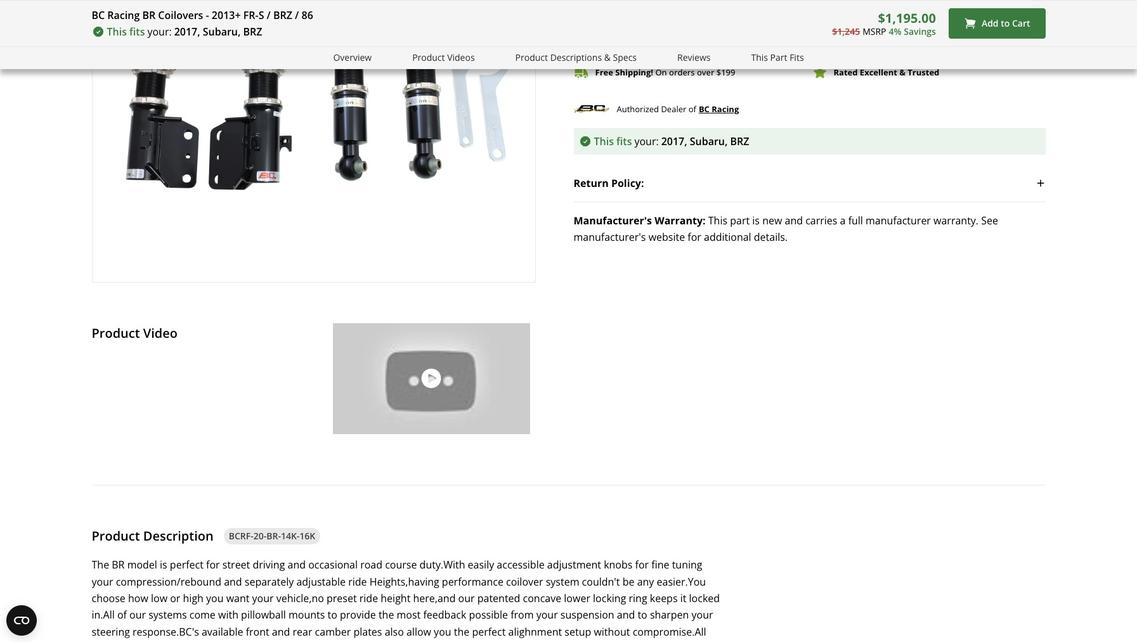 Task type: vqa. For each thing, say whether or not it's contained in the screenshot.
Add
yes



Task type: describe. For each thing, give the bounding box(es) containing it.
rated
[[834, 66, 858, 78]]

0 vertical spatial 2017,
[[174, 25, 200, 39]]

product videos link
[[412, 51, 475, 65]]

price match guarantee up to 110%
[[595, 45, 732, 56]]

see
[[981, 214, 998, 228]]

& for descriptions
[[604, 51, 611, 63]]

duty.with
[[420, 558, 465, 572]]

attractive
[[230, 642, 275, 642]]

savings
[[904, 25, 936, 37]]

carries
[[805, 214, 837, 228]]

looking
[[277, 642, 312, 642]]

fine
[[651, 558, 669, 572]]

return policy: button
[[574, 165, 1045, 202]]

suspension
[[561, 608, 614, 622]]

available
[[202, 625, 243, 639]]

bc racing image
[[574, 100, 609, 118]]

be
[[623, 575, 634, 589]]

it
[[680, 592, 686, 606]]

authorized dealer of bc racing
[[617, 103, 739, 115]]

match
[[617, 45, 641, 56]]

fits
[[790, 51, 804, 63]]

authorized
[[617, 103, 659, 115]]

is inside this part is new and carries a full manufacturer warranty. see manufacturer's website for additional details.
[[752, 214, 760, 228]]

most
[[397, 608, 421, 622]]

1 vertical spatial ride
[[359, 592, 378, 606]]

& for excellent
[[899, 66, 906, 78]]

and down ring
[[617, 608, 635, 622]]

of inside authorized dealer of bc racing
[[688, 103, 696, 115]]

product for product description
[[92, 527, 140, 545]]

1 horizontal spatial our
[[458, 592, 475, 606]]

bc inside authorized dealer of bc racing
[[699, 103, 710, 115]]

video
[[143, 325, 178, 342]]

description
[[143, 527, 214, 545]]

product for product descriptions & specs
[[515, 51, 548, 63]]

feedback
[[423, 608, 466, 622]]

open widget image
[[6, 606, 37, 636]]

without
[[594, 625, 630, 639]]

1 vertical spatial add to cart
[[982, 17, 1030, 29]]

0 horizontal spatial fits
[[129, 25, 145, 39]]

$199
[[716, 66, 735, 78]]

bcrf-
[[229, 530, 253, 542]]

how
[[128, 592, 148, 606]]

locking
[[593, 592, 626, 606]]

1 horizontal spatial coilover
[[506, 575, 543, 589]]

system.
[[354, 642, 390, 642]]

couldn't
[[582, 575, 620, 589]]

the
[[92, 558, 109, 572]]

driving
[[253, 558, 285, 572]]

0 vertical spatial ride
[[348, 575, 367, 589]]

1 vertical spatial brz
[[243, 25, 262, 39]]

allow
[[406, 625, 431, 639]]

and inside this part is new and carries a full manufacturer warranty. see manufacturer's website for additional details.
[[785, 214, 803, 228]]

street
[[222, 558, 250, 572]]

0 vertical spatial add to cart
[[794, 2, 843, 14]]

20-
[[253, 530, 267, 542]]

providing
[[139, 642, 184, 642]]

product for product videos
[[412, 51, 445, 63]]

a inside this part is new and carries a full manufacturer warranty. see manufacturer's website for additional details.
[[840, 214, 846, 228]]

compromise.all
[[633, 625, 706, 639]]

1 vertical spatial 2017,
[[661, 135, 687, 149]]

-
[[206, 8, 209, 22]]

1 vertical spatial the
[[454, 625, 469, 639]]

br-
[[266, 530, 281, 542]]

30
[[834, 45, 843, 56]]

this part fits
[[751, 51, 804, 63]]

and up looking
[[272, 625, 290, 639]]

0 horizontal spatial cart
[[825, 2, 843, 14]]

shipping!
[[615, 66, 653, 78]]

msrp
[[863, 25, 886, 37]]

accessible
[[497, 558, 545, 572]]

1 guarantee from the left
[[643, 45, 685, 56]]

day
[[845, 45, 861, 56]]

easily
[[468, 558, 494, 572]]

0 vertical spatial bc
[[92, 8, 105, 22]]

0 horizontal spatial perfect
[[170, 558, 204, 572]]

specs
[[613, 51, 637, 63]]

of inside the br model is perfect for street driving and occasional road course duty.with easily accessible adjustment knobs for fine tuning your compression/rebound and separately adjustable ride heights,having performance coilover system couldn't be any easier.you choose how low or high you want your vehicle,no preset ride height here,and our patented concave lower locking ring keeps it locked in.all of our systems come with pillowball mounts to provide the most feedback possible from your suspension and to sharpen your steering response.bc's available front and rear camber plates also allow you the perfect alighnment setup without compromise.all this while providing a strong, attractive looking coilover system.
[[117, 608, 127, 622]]

concave
[[523, 592, 561, 606]]

ring
[[629, 592, 647, 606]]

0 vertical spatial your:
[[147, 25, 172, 39]]

86
[[302, 8, 313, 22]]

sharpen
[[650, 608, 689, 622]]

$1,195.00 $1,245 msrp 4% savings
[[832, 9, 936, 37]]

rated excellent & trusted
[[834, 66, 939, 78]]

bc racing br coilovers - 2013+ fr-s / brz / 86
[[92, 8, 313, 22]]

want
[[226, 592, 250, 606]]

reviews link
[[677, 51, 711, 65]]

up
[[687, 45, 698, 56]]

part
[[770, 51, 787, 63]]

0 vertical spatial add
[[794, 2, 811, 14]]

patented
[[477, 592, 520, 606]]

2 / from the left
[[295, 8, 299, 22]]

2 horizontal spatial brz
[[730, 135, 749, 149]]

rear
[[293, 625, 312, 639]]

come
[[189, 608, 216, 622]]

full
[[848, 214, 863, 228]]

vehicle,no
[[276, 592, 324, 606]]

0 vertical spatial brz
[[273, 8, 292, 22]]

mounts
[[289, 608, 325, 622]]

1 vertical spatial your:
[[634, 135, 659, 149]]

here,and
[[413, 592, 456, 606]]

product for product video
[[92, 325, 140, 342]]

over
[[697, 66, 714, 78]]

bcrf-20-br-14k-16k
[[229, 530, 315, 542]]

website
[[649, 230, 685, 244]]

1 horizontal spatial fits
[[616, 135, 632, 149]]

policy:
[[611, 176, 644, 190]]



Task type: locate. For each thing, give the bounding box(es) containing it.
orders
[[669, 66, 695, 78]]

0 vertical spatial of
[[688, 103, 696, 115]]

/ left 86
[[295, 8, 299, 22]]

you
[[206, 592, 224, 606], [434, 625, 451, 639]]

0 horizontal spatial br
[[112, 558, 125, 572]]

0 horizontal spatial racing
[[107, 8, 140, 22]]

fr-
[[243, 8, 259, 22]]

0 vertical spatial br
[[142, 8, 155, 22]]

racing left coilovers
[[107, 8, 140, 22]]

for
[[688, 230, 701, 244], [206, 558, 220, 572], [635, 558, 649, 572]]

our
[[458, 592, 475, 606], [129, 608, 146, 622]]

1 horizontal spatial cart
[[1012, 17, 1030, 29]]

and down street
[[224, 575, 242, 589]]

2017, down coilovers
[[174, 25, 200, 39]]

warranty:
[[655, 214, 706, 228]]

manufacturer's
[[574, 214, 652, 228]]

1 horizontal spatial for
[[635, 558, 649, 572]]

plates
[[354, 625, 382, 639]]

product left descriptions on the top of the page
[[515, 51, 548, 63]]

/ right s
[[267, 8, 271, 22]]

brz down bc racing link on the right of the page
[[730, 135, 749, 149]]

1 horizontal spatial brz
[[273, 8, 292, 22]]

your down concave
[[536, 608, 558, 622]]

br inside the br model is perfect for street driving and occasional road course duty.with easily accessible adjustment knobs for fine tuning your compression/rebound and separately adjustable ride heights,having performance coilover system couldn't be any easier.you choose how low or high you want your vehicle,no preset ride height here,and our patented concave lower locking ring keeps it locked in.all of our systems come with pillowball mounts to provide the most feedback possible from your suspension and to sharpen your steering response.bc's available front and rear camber plates also allow you the perfect alighnment setup without compromise.all this while providing a strong, attractive looking coilover system.
[[112, 558, 125, 572]]

your: down authorized
[[634, 135, 659, 149]]

0 vertical spatial cart
[[825, 2, 843, 14]]

return
[[574, 176, 609, 190]]

is
[[752, 214, 760, 228], [160, 558, 167, 572]]

add
[[794, 2, 811, 14], [982, 17, 999, 29]]

coilover
[[506, 575, 543, 589], [314, 642, 351, 642]]

reviews
[[677, 51, 711, 63]]

for left street
[[206, 558, 220, 572]]

1 vertical spatial bc
[[699, 103, 710, 115]]

the down feedback at the left bottom
[[454, 625, 469, 639]]

1 vertical spatial a
[[186, 642, 192, 642]]

1 vertical spatial add
[[982, 17, 999, 29]]

brz down fr-
[[243, 25, 262, 39]]

this fits your: 2017, subaru, brz down dealer
[[594, 135, 749, 149]]

you up come
[[206, 592, 224, 606]]

of
[[688, 103, 696, 115], [117, 608, 127, 622]]

1 horizontal spatial bc
[[699, 103, 710, 115]]

a inside the br model is perfect for street driving and occasional road course duty.with easily accessible adjustment knobs for fine tuning your compression/rebound and separately adjustable ride heights,having performance coilover system couldn't be any easier.you choose how low or high you want your vehicle,no preset ride height here,and our patented concave lower locking ring keeps it locked in.all of our systems come with pillowball mounts to provide the most feedback possible from your suspension and to sharpen your steering response.bc's available front and rear camber plates also allow you the perfect alighnment setup without compromise.all this while providing a strong, attractive looking coilover system.
[[186, 642, 192, 642]]

0 horizontal spatial add
[[794, 2, 811, 14]]

1 horizontal spatial of
[[688, 103, 696, 115]]

1 vertical spatial perfect
[[472, 625, 506, 639]]

product left video
[[92, 325, 140, 342]]

and
[[785, 214, 803, 228], [288, 558, 306, 572], [224, 575, 242, 589], [617, 608, 635, 622], [272, 625, 290, 639]]

racing inside authorized dealer of bc racing
[[712, 103, 739, 115]]

& up free
[[604, 51, 611, 63]]

and right driving
[[288, 558, 306, 572]]

0 horizontal spatial subaru,
[[203, 25, 241, 39]]

1 horizontal spatial this fits your: 2017, subaru, brz
[[594, 135, 749, 149]]

and right new
[[785, 214, 803, 228]]

0 vertical spatial is
[[752, 214, 760, 228]]

0 horizontal spatial &
[[604, 51, 611, 63]]

& left trusted
[[899, 66, 906, 78]]

0 horizontal spatial the
[[379, 608, 394, 622]]

0 horizontal spatial for
[[206, 558, 220, 572]]

this
[[92, 642, 109, 642]]

compression/rebound
[[116, 575, 221, 589]]

locked
[[689, 592, 720, 606]]

free
[[595, 66, 613, 78]]

the up also
[[379, 608, 394, 622]]

ride up 'provide'
[[359, 592, 378, 606]]

racing down $199
[[712, 103, 739, 115]]

overview link
[[333, 51, 372, 65]]

2 vertical spatial brz
[[730, 135, 749, 149]]

1 horizontal spatial 2017,
[[661, 135, 687, 149]]

details.
[[754, 230, 788, 244]]

product left videos
[[412, 51, 445, 63]]

adjustment
[[547, 558, 601, 572]]

return policy:
[[574, 176, 644, 190]]

product descriptions & specs
[[515, 51, 637, 63]]

1 vertical spatial br
[[112, 558, 125, 572]]

$1,245
[[832, 25, 860, 37]]

this inside this part is new and carries a full manufacturer warranty. see manufacturer's website for additional details.
[[708, 214, 727, 228]]

0 vertical spatial a
[[840, 214, 846, 228]]

your: down coilovers
[[147, 25, 172, 39]]

1 horizontal spatial racing
[[712, 103, 739, 115]]

lower
[[564, 592, 590, 606]]

1 vertical spatial cart
[[1012, 17, 1030, 29]]

0 horizontal spatial coilover
[[314, 642, 351, 642]]

a left full
[[840, 214, 846, 228]]

br right the
[[112, 558, 125, 572]]

0 horizontal spatial 2017,
[[174, 25, 200, 39]]

provide
[[340, 608, 376, 622]]

any
[[637, 575, 654, 589]]

you down feedback at the left bottom
[[434, 625, 451, 639]]

this fits your: 2017, subaru, brz
[[107, 25, 262, 39], [594, 135, 749, 149]]

0 horizontal spatial brz
[[243, 25, 262, 39]]

2 horizontal spatial for
[[688, 230, 701, 244]]

coilover down camber
[[314, 642, 351, 642]]

1 vertical spatial racing
[[712, 103, 739, 115]]

product video
[[92, 325, 178, 342]]

your up pillowball
[[252, 592, 274, 606]]

steering
[[92, 625, 130, 639]]

or
[[170, 592, 180, 606]]

perfect down possible
[[472, 625, 506, 639]]

free shipping! on orders over $199
[[595, 66, 735, 78]]

0 vertical spatial fits
[[129, 25, 145, 39]]

1 horizontal spatial perfect
[[472, 625, 506, 639]]

performance
[[442, 575, 503, 589]]

racing
[[107, 8, 140, 22], [712, 103, 739, 115]]

keeps
[[650, 592, 678, 606]]

easier.you
[[657, 575, 706, 589]]

a left strong,
[[186, 642, 192, 642]]

while
[[112, 642, 136, 642]]

with
[[218, 608, 238, 622]]

your:
[[147, 25, 172, 39], [634, 135, 659, 149]]

alighnment
[[508, 625, 562, 639]]

1 horizontal spatial subaru,
[[690, 135, 728, 149]]

knobs
[[604, 558, 633, 572]]

1 vertical spatial fits
[[616, 135, 632, 149]]

to
[[813, 2, 822, 14], [1001, 17, 1010, 29], [700, 45, 708, 56], [328, 608, 337, 622], [638, 608, 647, 622]]

from
[[511, 608, 534, 622]]

your down locked in the bottom of the page
[[692, 608, 713, 622]]

1 horizontal spatial the
[[454, 625, 469, 639]]

low
[[151, 592, 167, 606]]

0 vertical spatial the
[[379, 608, 394, 622]]

1 horizontal spatial you
[[434, 625, 451, 639]]

guarantee up free shipping! on orders over $199
[[643, 45, 685, 56]]

model
[[127, 558, 157, 572]]

0 horizontal spatial is
[[160, 558, 167, 572]]

110%
[[711, 45, 732, 56]]

adjustable
[[296, 575, 346, 589]]

1 vertical spatial subaru,
[[690, 135, 728, 149]]

for up any
[[635, 558, 649, 572]]

1 horizontal spatial a
[[840, 214, 846, 228]]

bc
[[92, 8, 105, 22], [699, 103, 710, 115]]

& inside product descriptions & specs link
[[604, 51, 611, 63]]

0 vertical spatial you
[[206, 592, 224, 606]]

ride down road
[[348, 575, 367, 589]]

subaru, down bc racing link on the right of the page
[[690, 135, 728, 149]]

1 vertical spatial coilover
[[314, 642, 351, 642]]

new
[[762, 214, 782, 228]]

coilover down accessible
[[506, 575, 543, 589]]

2017, down dealer
[[661, 135, 687, 149]]

this fits your: 2017, subaru, brz down coilovers
[[107, 25, 262, 39]]

of right in.all
[[117, 608, 127, 622]]

brz right s
[[273, 8, 292, 22]]

1 / from the left
[[267, 8, 271, 22]]

possible
[[469, 608, 508, 622]]

0 vertical spatial this fits your: 2017, subaru, brz
[[107, 25, 262, 39]]

product inside "link"
[[412, 51, 445, 63]]

front
[[246, 625, 269, 639]]

14k-
[[281, 530, 300, 542]]

videos
[[447, 51, 475, 63]]

heights,having
[[370, 575, 439, 589]]

product videos
[[412, 51, 475, 63]]

of right dealer
[[688, 103, 696, 115]]

0 horizontal spatial add to cart
[[794, 2, 843, 14]]

0 vertical spatial perfect
[[170, 558, 204, 572]]

1 vertical spatial &
[[899, 66, 906, 78]]

course
[[385, 558, 417, 572]]

0 vertical spatial our
[[458, 592, 475, 606]]

0 horizontal spatial this fits your: 2017, subaru, brz
[[107, 25, 262, 39]]

0 vertical spatial subaru,
[[203, 25, 241, 39]]

choose
[[92, 592, 125, 606]]

guarantee down savings
[[911, 45, 955, 56]]

br left coilovers
[[142, 8, 155, 22]]

our down the performance
[[458, 592, 475, 606]]

your down the
[[92, 575, 113, 589]]

$1,195.00
[[878, 9, 936, 26]]

1 horizontal spatial add to cart
[[982, 17, 1030, 29]]

subaru, down "2013+" on the top left
[[203, 25, 241, 39]]

is right part
[[752, 214, 760, 228]]

our down how
[[129, 608, 146, 622]]

0 horizontal spatial of
[[117, 608, 127, 622]]

response.bc's
[[133, 625, 199, 639]]

0 horizontal spatial our
[[129, 608, 146, 622]]

1 vertical spatial of
[[117, 608, 127, 622]]

2 guarantee from the left
[[911, 45, 955, 56]]

1 horizontal spatial &
[[899, 66, 906, 78]]

0 horizontal spatial a
[[186, 642, 192, 642]]

setup
[[565, 625, 591, 639]]

your
[[92, 575, 113, 589], [252, 592, 274, 606], [536, 608, 558, 622], [692, 608, 713, 622]]

product up the
[[92, 527, 140, 545]]

1 vertical spatial you
[[434, 625, 451, 639]]

1 vertical spatial is
[[160, 558, 167, 572]]

0 horizontal spatial guarantee
[[643, 45, 685, 56]]

0 vertical spatial racing
[[107, 8, 140, 22]]

the
[[379, 608, 394, 622], [454, 625, 469, 639]]

0 horizontal spatial you
[[206, 592, 224, 606]]

1 horizontal spatial br
[[142, 8, 155, 22]]

s
[[259, 8, 264, 22]]

product descriptions & specs link
[[515, 51, 637, 65]]

0 horizontal spatial your:
[[147, 25, 172, 39]]

overview
[[333, 51, 372, 63]]

0 horizontal spatial /
[[267, 8, 271, 22]]

the br model is perfect for street driving and occasional road course duty.with easily accessible adjustment knobs for fine tuning your compression/rebound and separately adjustable ride heights,having performance coilover system couldn't be any easier.you choose how low or high you want your vehicle,no preset ride height here,and our patented concave lower locking ring keeps it locked in.all of our systems come with pillowball mounts to provide the most feedback possible from your suspension and to sharpen your steering response.bc's available front and rear camber plates also allow you the perfect alighnment setup without compromise.all this while providing a strong, attractive looking coilover system.
[[92, 558, 720, 642]]

is inside the br model is perfect for street driving and occasional road course duty.with easily accessible adjustment knobs for fine tuning your compression/rebound and separately adjustable ride heights,having performance coilover system couldn't be any easier.you choose how low or high you want your vehicle,no preset ride height here,and our patented concave lower locking ring keeps it locked in.all of our systems come with pillowball mounts to provide the most feedback possible from your suspension and to sharpen your steering response.bc's available front and rear camber plates also allow you the perfect alighnment setup without compromise.all this while providing a strong, attractive looking coilover system.
[[160, 558, 167, 572]]

for inside this part is new and carries a full manufacturer warranty. see manufacturer's website for additional details.
[[688, 230, 701, 244]]

0 vertical spatial &
[[604, 51, 611, 63]]

1 horizontal spatial add
[[982, 17, 999, 29]]

for down warranty:
[[688, 230, 701, 244]]

0 horizontal spatial bc
[[92, 8, 105, 22]]

1 horizontal spatial is
[[752, 214, 760, 228]]

1 vertical spatial this fits your: 2017, subaru, brz
[[594, 135, 749, 149]]

0 vertical spatial coilover
[[506, 575, 543, 589]]

camber
[[315, 625, 351, 639]]

this part is new and carries a full manufacturer warranty. see manufacturer's website for additional details.
[[574, 214, 998, 244]]

1 horizontal spatial your:
[[634, 135, 659, 149]]

1 horizontal spatial guarantee
[[911, 45, 955, 56]]

perfect up compression/rebound
[[170, 558, 204, 572]]

1 horizontal spatial /
[[295, 8, 299, 22]]

1 vertical spatial our
[[129, 608, 146, 622]]

is up compression/rebound
[[160, 558, 167, 572]]



